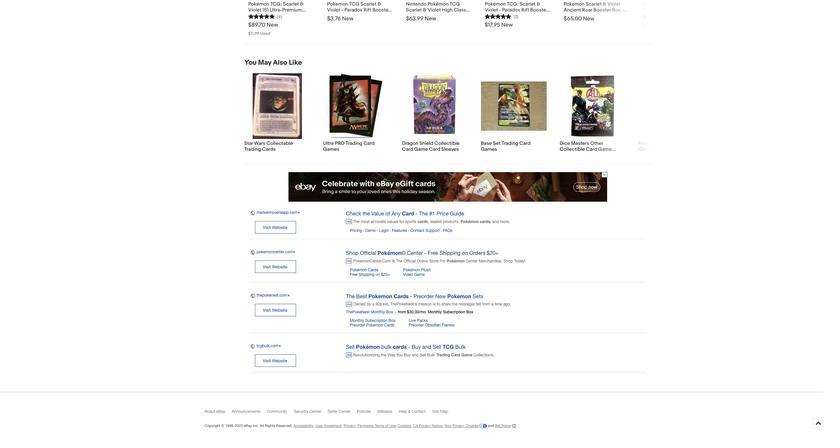 Task type: vqa. For each thing, say whether or not it's contained in the screenshot.
Card for Base Set Trading Card Games
yes



Task type: describe. For each thing, give the bounding box(es) containing it.
cookies
[[398, 424, 411, 428]]

scarlet inside the "nintendo pokémon tcg scarlet & violet sv2a booster box - 20 packs"
[[643, 7, 659, 13]]

$3.76
[[327, 15, 341, 22]]

packs inside the "nintendo pokémon tcg scarlet & violet sv2a booster box - 20 packs"
[[681, 13, 694, 19]]

$17.95 new
[[485, 22, 513, 28]]

seller center
[[328, 409, 351, 414]]

used
[[260, 31, 270, 36]]

dragon shield collectible card game card sleeves link
[[402, 140, 468, 152]]

help
[[399, 409, 407, 414]]

(2)
[[514, 14, 518, 19]]

you may also like
[[244, 58, 302, 67]]

star wars collectable trading cards link
[[244, 140, 310, 152]]

base set trading card games image
[[481, 81, 547, 131]]

advertisement region
[[288, 172, 607, 202]]

booster inside the "nintendo pokémon tcg scarlet & violet sv2a booster box - 20 packs"
[[643, 13, 660, 19]]

contact
[[412, 409, 426, 414]]

card left sleeves
[[429, 146, 440, 152]]

terms
[[375, 424, 384, 428]]

rights
[[265, 424, 275, 428]]

base set trading card games link
[[481, 140, 547, 152]]

about ebay link
[[205, 409, 232, 417]]

paradox for tcg
[[344, 7, 363, 13]]

new for $3.76 new
[[342, 15, 353, 22]]

151
[[263, 7, 269, 13]]

wars
[[254, 140, 265, 147]]

card for base set trading card games
[[520, 140, 531, 147]]

accessibility
[[293, 424, 313, 428]]

20
[[674, 13, 680, 19]]

ca privacy notice link
[[413, 424, 442, 428]]

game inside dragon shield collectible card game card sleeves
[[414, 146, 428, 152]]

3 privacy from the left
[[453, 424, 464, 428]]

fates collide trading card games
[[639, 140, 698, 152]]

36 for pokémon
[[497, 13, 503, 19]]

3 , from the left
[[356, 424, 357, 428]]

$17.95
[[485, 22, 500, 28]]

pokémon for $17.95 new
[[485, 1, 506, 7]]

trading for pro
[[346, 140, 362, 147]]

reserved.
[[276, 424, 292, 428]]

your privacy choices link
[[444, 424, 487, 428]]

community
[[267, 409, 287, 414]]

payments terms of use link
[[358, 424, 396, 428]]

$65.00
[[564, 15, 582, 22]]

site map link
[[432, 409, 455, 417]]

packs for pokémon tcg: scarlet & violet 151 ultra-premium collection box - 16 packs
[[291, 13, 304, 19]]

booster for pokémon tcg: scarlet & violet - paradox rift booster box - 36 packs
[[530, 7, 548, 13]]

trading inside star wars collectable trading cards
[[244, 146, 261, 152]]

0 horizontal spatial ebay
[[216, 409, 225, 414]]

rift for tcg
[[364, 7, 371, 13]]

pokémon tcg: scarlet & violet - paradox rift booster box - 36 packs link
[[485, 0, 551, 19]]

pro
[[335, 140, 345, 147]]

new for $17.95 new
[[501, 22, 513, 28]]

card for dragon shield collectible card game card sleeves
[[402, 146, 413, 152]]

tcg: for $17.95 new
[[507, 1, 519, 7]]

choices
[[465, 424, 479, 428]]

games for ultra
[[323, 146, 339, 152]]

$3.76 new
[[327, 15, 353, 22]]

star wars collectable trading cards
[[244, 140, 293, 152]]

packs for pokemon tcg scarlet & violet - paradox rift booster box - 36 packs
[[346, 13, 360, 19]]

& for pokémon tcg: scarlet & violet - paradox rift booster box - 36 packs
[[537, 1, 540, 7]]

& for pokemon tcg scarlet & violet - paradox rift booster box - 36 packs
[[378, 1, 381, 7]]

masters
[[571, 140, 589, 147]]

ca
[[413, 424, 418, 428]]

tcg: for $89.70 new
[[270, 1, 282, 7]]

pokémon tcg: scarlet & violet - paradox rift booster box - 36 packs
[[485, 1, 548, 19]]

may
[[258, 58, 271, 67]]

2023
[[235, 424, 243, 428]]

shield
[[420, 140, 433, 147]]

packs for pokémon tcg: scarlet & violet - paradox rift booster box - 36 packs
[[504, 13, 517, 19]]

site
[[432, 409, 439, 414]]

inc.
[[253, 424, 259, 428]]

5 out of 5 stars image for $8.00 new
[[643, 13, 669, 19]]

$63.99
[[406, 15, 424, 22]]

all
[[260, 424, 264, 428]]

1 privacy from the left
[[344, 424, 356, 428]]

collectible inside dragon shield collectible card game card sleeves
[[434, 140, 460, 147]]

& inside "link"
[[408, 409, 411, 414]]

user agreement link
[[316, 424, 342, 428]]

tcg inside pokemon tcg scarlet & violet - paradox rift booster box - 36 packs
[[349, 1, 359, 7]]

1 , from the left
[[313, 424, 315, 428]]

ultra pro trading card games
[[323, 140, 375, 152]]

paradox for tcg:
[[502, 7, 520, 13]]

dragon shield collectible card game card sleeves image
[[402, 73, 468, 139]]

(4) link
[[248, 13, 282, 19]]

set
[[493, 140, 501, 147]]

$8.00 new
[[643, 22, 670, 28]]

ultra-
[[270, 7, 282, 13]]

36 for pokemon
[[340, 13, 345, 19]]

trading for set
[[502, 140, 518, 147]]

policies
[[357, 409, 371, 414]]

rift for tcg:
[[521, 7, 529, 13]]

- inside the "nintendo pokémon tcg scarlet & violet sv2a booster box - 20 packs"
[[671, 13, 673, 19]]

payments
[[358, 424, 374, 428]]

$89.70
[[248, 22, 265, 28]]

pokemon
[[327, 1, 348, 7]]

dice masters other collectible card game items link
[[560, 140, 625, 158]]

pokemon tcg scarlet & violet - paradox rift booster box - 36 packs
[[327, 1, 390, 19]]

box for pokemon tcg scarlet & violet - paradox rift booster box - 36 packs
[[327, 13, 336, 19]]

& for pokémon tcg: scarlet & violet 151 ultra-premium collection box - 16 packs
[[300, 1, 304, 7]]

nintendo
[[643, 1, 663, 7]]

base
[[481, 140, 492, 147]]

collectable
[[267, 140, 293, 147]]

center for seller center
[[339, 409, 351, 414]]

5 out of 5 stars image for $17.95 new
[[485, 13, 511, 19]]

pokémon inside the "nintendo pokémon tcg scarlet & violet sv2a booster box - 20 packs"
[[664, 1, 685, 7]]

card inside dice masters other collectible card game items
[[586, 146, 597, 152]]

$11.99
[[248, 31, 259, 36]]

violet inside the "nintendo pokémon tcg scarlet & violet sv2a booster box - 20 packs"
[[664, 7, 678, 13]]

trading for collide
[[669, 140, 686, 147]]

announcements link
[[232, 409, 267, 417]]

notice
[[432, 424, 442, 428]]

cards
[[262, 146, 276, 152]]

about ebay
[[205, 409, 225, 414]]

dragon shield collectible card game card sleeves
[[402, 140, 460, 152]]

agreement
[[324, 424, 342, 428]]

fates collide trading card games link
[[639, 140, 704, 152]]

dice masters other collectible card game items
[[560, 140, 612, 158]]

sv2a
[[679, 7, 691, 13]]



Task type: locate. For each thing, give the bounding box(es) containing it.
new right $8.00
[[659, 22, 670, 28]]

- up $17.95
[[494, 13, 496, 19]]

pokémon inside pokémon tcg: scarlet & violet 151 ultra-premium collection box - 16 packs
[[248, 1, 269, 7]]

games for fates
[[639, 146, 655, 152]]

0 horizontal spatial games
[[323, 146, 339, 152]]

0 horizontal spatial 5 out of 5 stars image
[[248, 13, 275, 19]]

3 games from the left
[[639, 146, 655, 152]]

trading inside base set trading card games
[[502, 140, 518, 147]]

1 horizontal spatial booster
[[530, 7, 548, 13]]

1 horizontal spatial rift
[[521, 7, 529, 13]]

rift inside pokemon tcg scarlet & violet - paradox rift booster box - 36 packs
[[364, 7, 371, 13]]

security
[[294, 409, 308, 414]]

card inside "fates collide trading card games"
[[687, 140, 698, 147]]

packs
[[291, 13, 304, 19], [346, 13, 360, 19], [504, 13, 517, 19], [681, 13, 694, 19]]

packs inside pokemon tcg scarlet & violet - paradox rift booster box - 36 packs
[[346, 13, 360, 19]]

game left sleeves
[[414, 146, 428, 152]]

5 , from the left
[[411, 424, 412, 428]]

box for pokémon tcg: scarlet & violet 151 ultra-premium collection box - 16 packs
[[273, 13, 281, 19]]

3 5 out of 5 stars image from the left
[[643, 13, 669, 19]]

paradox inside pokémon tcg: scarlet & violet - paradox rift booster box - 36 packs
[[502, 7, 520, 13]]

also
[[273, 58, 287, 67]]

pokémon tcg: scarlet & violet 151 ultra-premium collection box - 16 packs
[[248, 1, 304, 19]]

packs right $3.76
[[346, 13, 360, 19]]

pokémon up (2) link
[[485, 1, 506, 7]]

- left 20
[[671, 13, 673, 19]]

1 horizontal spatial paradox
[[502, 7, 520, 13]]

pokémon up the collection in the top left of the page
[[248, 1, 269, 7]]

violet for pokemon tcg scarlet & violet - paradox rift booster box - 36 packs
[[327, 7, 340, 13]]

violet left sv2a
[[664, 7, 678, 13]]

privacy
[[344, 424, 356, 428], [419, 424, 431, 428], [453, 424, 464, 428]]

copyright
[[205, 424, 220, 428]]

- inside pokémon tcg: scarlet & violet 151 ultra-premium collection box - 16 packs
[[283, 13, 284, 19]]

new for $65.00 new
[[583, 15, 594, 22]]

booster inside pokemon tcg scarlet & violet - paradox rift booster box - 36 packs
[[373, 7, 390, 13]]

packs up $17.95 new
[[504, 13, 517, 19]]

copyright © 1995-2023 ebay inc. all rights reserved. accessibility , user agreement , privacy , payments terms of use , cookies , ca privacy notice , your privacy choices
[[205, 424, 479, 428]]

, left your
[[442, 424, 443, 428]]

& inside pokemon tcg scarlet & violet - paradox rift booster box - 36 packs
[[378, 1, 381, 7]]

tcg
[[349, 1, 359, 7], [686, 1, 697, 7]]

new right $3.76
[[342, 15, 353, 22]]

box inside the "nintendo pokémon tcg scarlet & violet sv2a booster box - 20 packs"
[[661, 13, 670, 19]]

ultra pro trading card games link
[[323, 140, 389, 152]]

, left ca
[[411, 424, 412, 428]]

1 game from the left
[[414, 146, 428, 152]]

1 games from the left
[[323, 146, 339, 152]]

1 horizontal spatial collectible
[[560, 146, 585, 152]]

new right $63.99
[[425, 15, 436, 22]]

2 box from the left
[[327, 13, 336, 19]]

violet left 151 on the left of the page
[[248, 7, 261, 13]]

trading
[[346, 140, 362, 147], [502, 140, 518, 147], [669, 140, 686, 147], [244, 146, 261, 152]]

tcg: inside pokémon tcg: scarlet & violet - paradox rift booster box - 36 packs
[[507, 1, 519, 7]]

& inside the "nintendo pokémon tcg scarlet & violet sv2a booster box - 20 packs"
[[660, 7, 663, 13]]

2 horizontal spatial booster
[[643, 13, 660, 19]]

$63.99 new
[[406, 15, 436, 22]]

other
[[590, 140, 603, 147]]

and adchoice
[[487, 424, 511, 428]]

,
[[313, 424, 315, 428], [342, 424, 343, 428], [356, 424, 357, 428], [396, 424, 397, 428], [411, 424, 412, 428], [442, 424, 443, 428]]

accessibility link
[[293, 424, 313, 428]]

2 pokémon from the left
[[485, 1, 506, 7]]

5 out of 5 stars image up $8.00 new
[[643, 13, 669, 19]]

trading inside 'ultra pro trading card games'
[[346, 140, 362, 147]]

trading right pro
[[346, 140, 362, 147]]

new right $65.00
[[583, 15, 594, 22]]

game inside dice masters other collectible card game items
[[598, 146, 612, 152]]

box for pokémon tcg: scarlet & violet - paradox rift booster box - 36 packs
[[485, 13, 493, 19]]

4 box from the left
[[661, 13, 670, 19]]

1 pokémon from the left
[[248, 1, 269, 7]]

center for security center
[[309, 409, 321, 414]]

you may also like main content
[[167, 0, 716, 384]]

new for $8.00 new
[[659, 22, 670, 28]]

dice
[[560, 140, 570, 147]]

5 out of 5 stars image
[[248, 13, 275, 19], [485, 13, 511, 19], [643, 13, 669, 19]]

games
[[323, 146, 339, 152], [481, 146, 497, 152], [639, 146, 655, 152]]

1 violet from the left
[[248, 7, 261, 13]]

tcg: up (2)
[[507, 1, 519, 7]]

0 horizontal spatial tcg:
[[270, 1, 282, 7]]

booster inside pokémon tcg: scarlet & violet - paradox rift booster box - 36 packs
[[530, 7, 548, 13]]

nintendo pokémon tcg scarlet & violet sv2a booster box - 20 packs link
[[643, 0, 708, 19]]

ebay left 'inc.'
[[244, 424, 252, 428]]

box inside pokemon tcg scarlet & violet - paradox rift booster box - 36 packs
[[327, 13, 336, 19]]

game right masters
[[598, 146, 612, 152]]

4 violet from the left
[[664, 7, 678, 13]]

3 packs from the left
[[504, 13, 517, 19]]

$8.00
[[643, 22, 657, 28]]

3 pokémon from the left
[[664, 1, 685, 7]]

1 horizontal spatial 36
[[497, 13, 503, 19]]

adchoice
[[495, 424, 511, 428]]

user
[[316, 424, 323, 428]]

2 center from the left
[[339, 409, 351, 414]]

1 horizontal spatial tcg
[[686, 1, 697, 7]]

2 games from the left
[[481, 146, 497, 152]]

new down '(4)'
[[267, 22, 278, 28]]

1 horizontal spatial center
[[339, 409, 351, 414]]

seller center link
[[328, 409, 357, 417]]

paradox up (2)
[[502, 7, 520, 13]]

36 inside pokemon tcg scarlet & violet - paradox rift booster box - 36 packs
[[340, 13, 345, 19]]

center
[[309, 409, 321, 414], [339, 409, 351, 414]]

0 vertical spatial ebay
[[216, 409, 225, 414]]

0 horizontal spatial pokémon
[[248, 1, 269, 7]]

tcg: inside pokémon tcg: scarlet & violet 151 ultra-premium collection box - 16 packs
[[270, 1, 282, 7]]

pokémon
[[248, 1, 269, 7], [485, 1, 506, 7], [664, 1, 685, 7]]

2 packs from the left
[[346, 13, 360, 19]]

2 tcg from the left
[[686, 1, 697, 7]]

card right set
[[520, 140, 531, 147]]

scarlet for pokémon tcg: scarlet & violet - paradox rift booster box - 36 packs
[[520, 1, 536, 7]]

paradox up $3.76 new
[[344, 7, 363, 13]]

& inside pokémon tcg: scarlet & violet 151 ultra-premium collection box - 16 packs
[[300, 1, 304, 7]]

2 , from the left
[[342, 424, 343, 428]]

and
[[488, 424, 494, 428]]

privacy right your
[[453, 424, 464, 428]]

violet for pokémon tcg: scarlet & violet 151 ultra-premium collection box - 16 packs
[[248, 7, 261, 13]]

card for fates collide trading card games
[[687, 140, 698, 147]]

packs inside pokémon tcg: scarlet & violet - paradox rift booster box - 36 packs
[[504, 13, 517, 19]]

scarlet for pokemon tcg scarlet & violet - paradox rift booster box - 36 packs
[[361, 1, 377, 7]]

trading left cards
[[244, 146, 261, 152]]

card right pro
[[363, 140, 375, 147]]

1 horizontal spatial privacy
[[419, 424, 431, 428]]

games for base
[[481, 146, 497, 152]]

, left cookies link
[[396, 424, 397, 428]]

of
[[385, 424, 388, 428]]

scarlet inside pokémon tcg: scarlet & violet 151 ultra-premium collection box - 16 packs
[[283, 1, 299, 7]]

1 horizontal spatial tcg:
[[507, 1, 519, 7]]

scarlet inside pokemon tcg scarlet & violet - paradox rift booster box - 36 packs
[[361, 1, 377, 7]]

community link
[[267, 409, 294, 417]]

ultra
[[323, 140, 334, 147]]

box inside pokémon tcg: scarlet & violet - paradox rift booster box - 36 packs
[[485, 13, 493, 19]]

box left "16"
[[273, 13, 281, 19]]

security center
[[294, 409, 321, 414]]

$89.70 new $11.99 used
[[248, 22, 278, 36]]

1 box from the left
[[273, 13, 281, 19]]

items
[[560, 152, 572, 158]]

5 out of 5 stars image up $89.70
[[248, 13, 275, 19]]

violet up $17.95
[[485, 7, 498, 13]]

rift
[[364, 7, 371, 13], [521, 7, 529, 13]]

& inside pokémon tcg: scarlet & violet - paradox rift booster box - 36 packs
[[537, 1, 540, 7]]

box up $17.95
[[485, 13, 493, 19]]

3 violet from the left
[[485, 7, 498, 13]]

4 , from the left
[[396, 424, 397, 428]]

booster for pokemon tcg scarlet & violet - paradox rift booster box - 36 packs
[[373, 7, 390, 13]]

rift right (2) link
[[521, 7, 529, 13]]

pokémon inside pokémon tcg: scarlet & violet - paradox rift booster box - 36 packs
[[485, 1, 506, 7]]

violet up $3.76
[[327, 7, 340, 13]]

base set trading card games
[[481, 140, 531, 152]]

scarlet for pokémon tcg: scarlet & violet 151 ultra-premium collection box - 16 packs
[[283, 1, 299, 7]]

- up $3.76 new
[[341, 7, 343, 13]]

box down pokemon
[[327, 13, 336, 19]]

36 down pokemon
[[340, 13, 345, 19]]

1 packs from the left
[[291, 13, 304, 19]]

, left user
[[313, 424, 315, 428]]

scarlet
[[283, 1, 299, 7], [361, 1, 377, 7], [520, 1, 536, 7], [643, 7, 659, 13]]

collide
[[652, 140, 668, 147]]

0 horizontal spatial collectible
[[434, 140, 460, 147]]

trading right collide
[[669, 140, 686, 147]]

2 horizontal spatial privacy
[[453, 424, 464, 428]]

fates
[[639, 140, 651, 147]]

16
[[286, 13, 290, 19]]

1 horizontal spatial ebay
[[244, 424, 252, 428]]

collectible inside dice masters other collectible card game items
[[560, 146, 585, 152]]

box inside pokémon tcg: scarlet & violet 151 ultra-premium collection box - 16 packs
[[273, 13, 281, 19]]

help & contact link
[[399, 409, 432, 417]]

use
[[389, 424, 396, 428]]

your
[[444, 424, 452, 428]]

(2) link
[[485, 13, 518, 19]]

5 out of 5 stars image for $89.70 new
[[248, 13, 275, 19]]

1 rift from the left
[[364, 7, 371, 13]]

packs right "16"
[[291, 13, 304, 19]]

games inside "fates collide trading card games"
[[639, 146, 655, 152]]

4 packs from the left
[[681, 13, 694, 19]]

pokémon up 20
[[664, 1, 685, 7]]

1 5 out of 5 stars image from the left
[[248, 13, 275, 19]]

trading right set
[[502, 140, 518, 147]]

0 horizontal spatial center
[[309, 409, 321, 414]]

rift inside pokémon tcg: scarlet & violet - paradox rift booster box - 36 packs
[[521, 7, 529, 13]]

2 game from the left
[[598, 146, 612, 152]]

1 vertical spatial ebay
[[244, 424, 252, 428]]

policies link
[[357, 409, 377, 417]]

1 horizontal spatial 5 out of 5 stars image
[[485, 13, 511, 19]]

36
[[340, 13, 345, 19], [497, 13, 503, 19]]

new inside "$89.70 new $11.99 used"
[[267, 22, 278, 28]]

box left 20
[[661, 13, 670, 19]]

5 out of 5 stars image up $17.95 new
[[485, 13, 511, 19]]

box
[[273, 13, 281, 19], [327, 13, 336, 19], [485, 13, 493, 19], [661, 13, 670, 19]]

star wars collectable trading cards image
[[253, 73, 302, 139]]

new down (2) link
[[501, 22, 513, 28]]

, left privacy link
[[342, 424, 343, 428]]

card for ultra pro trading card games
[[363, 140, 375, 147]]

violet inside pokémon tcg: scarlet & violet - paradox rift booster box - 36 packs
[[485, 7, 498, 13]]

violet inside pokémon tcg: scarlet & violet 151 ultra-premium collection box - 16 packs
[[248, 7, 261, 13]]

ultra pro trading card games image
[[329, 73, 383, 139]]

privacy down seller center link
[[344, 424, 356, 428]]

3 box from the left
[[485, 13, 493, 19]]

1 36 from the left
[[340, 13, 345, 19]]

games inside base set trading card games
[[481, 146, 497, 152]]

new for $63.99 new
[[425, 15, 436, 22]]

premium
[[282, 7, 302, 13]]

violet inside pokemon tcg scarlet & violet - paradox rift booster box - 36 packs
[[327, 7, 340, 13]]

trading inside "fates collide trading card games"
[[669, 140, 686, 147]]

tcg: right 151 on the left of the page
[[270, 1, 282, 7]]

star
[[244, 140, 253, 147]]

- up $17.95 new
[[499, 7, 501, 13]]

2 paradox from the left
[[502, 7, 520, 13]]

site map
[[432, 409, 448, 414]]

packs inside pokémon tcg: scarlet & violet 151 ultra-premium collection box - 16 packs
[[291, 13, 304, 19]]

2 tcg: from the left
[[507, 1, 519, 7]]

2 horizontal spatial pokémon
[[664, 1, 685, 7]]

0 horizontal spatial booster
[[373, 7, 390, 13]]

0 horizontal spatial tcg
[[349, 1, 359, 7]]

0 horizontal spatial 36
[[340, 13, 345, 19]]

1 horizontal spatial pokémon
[[485, 1, 506, 7]]

paradox inside pokemon tcg scarlet & violet - paradox rift booster box - 36 packs
[[344, 7, 363, 13]]

ebay
[[216, 409, 225, 414], [244, 424, 252, 428]]

36 inside pokémon tcg: scarlet & violet - paradox rift booster box - 36 packs
[[497, 13, 503, 19]]

- down pokemon
[[337, 13, 339, 19]]

2 5 out of 5 stars image from the left
[[485, 13, 511, 19]]

1 tcg: from the left
[[270, 1, 282, 7]]

seller
[[328, 409, 338, 414]]

rift right pokemon
[[364, 7, 371, 13]]

affiliates
[[377, 409, 392, 414]]

ebay right "about"
[[216, 409, 225, 414]]

card inside 'ultra pro trading card games'
[[363, 140, 375, 147]]

card left shield
[[402, 146, 413, 152]]

scarlet inside pokémon tcg: scarlet & violet - paradox rift booster box - 36 packs
[[520, 1, 536, 7]]

about
[[205, 409, 215, 414]]

tcg inside the "nintendo pokémon tcg scarlet & violet sv2a booster box - 20 packs"
[[686, 1, 697, 7]]

2 horizontal spatial 5 out of 5 stars image
[[643, 13, 669, 19]]

card inside base set trading card games
[[520, 140, 531, 147]]

2 rift from the left
[[521, 7, 529, 13]]

map
[[440, 409, 448, 414]]

6 , from the left
[[442, 424, 443, 428]]

0 horizontal spatial rift
[[364, 7, 371, 13]]

center right security
[[309, 409, 321, 414]]

1 center from the left
[[309, 409, 321, 414]]

announcements
[[232, 409, 260, 414]]

0 horizontal spatial privacy
[[344, 424, 356, 428]]

new for $89.70 new $11.99 used
[[267, 22, 278, 28]]

dice masters other collectible card game items image
[[569, 74, 616, 138]]

sleeves
[[441, 146, 459, 152]]

security center link
[[294, 409, 328, 417]]

center right seller
[[339, 409, 351, 414]]

2 horizontal spatial games
[[639, 146, 655, 152]]

violet for pokémon tcg: scarlet & violet - paradox rift booster box - 36 packs
[[485, 7, 498, 13]]

help & contact
[[399, 409, 426, 414]]

privacy right ca
[[419, 424, 431, 428]]

privacy link
[[344, 424, 356, 428]]

card right collide
[[687, 140, 698, 147]]

36 up $17.95 new
[[497, 13, 503, 19]]

- right '(4)'
[[283, 13, 284, 19]]

, left payments
[[356, 424, 357, 428]]

paradox
[[344, 7, 363, 13], [502, 7, 520, 13]]

cookies link
[[398, 424, 411, 428]]

1 tcg from the left
[[349, 1, 359, 7]]

packs right 20
[[681, 13, 694, 19]]

1 horizontal spatial games
[[481, 146, 497, 152]]

2 privacy from the left
[[419, 424, 431, 428]]

game
[[414, 146, 428, 152], [598, 146, 612, 152]]

2 violet from the left
[[327, 7, 340, 13]]

1 horizontal spatial game
[[598, 146, 612, 152]]

card right items
[[586, 146, 597, 152]]

2 36 from the left
[[497, 13, 503, 19]]

games inside 'ultra pro trading card games'
[[323, 146, 339, 152]]

0 horizontal spatial paradox
[[344, 7, 363, 13]]

0 horizontal spatial game
[[414, 146, 428, 152]]

pokémon for $89.70 new
[[248, 1, 269, 7]]

1 paradox from the left
[[344, 7, 363, 13]]



